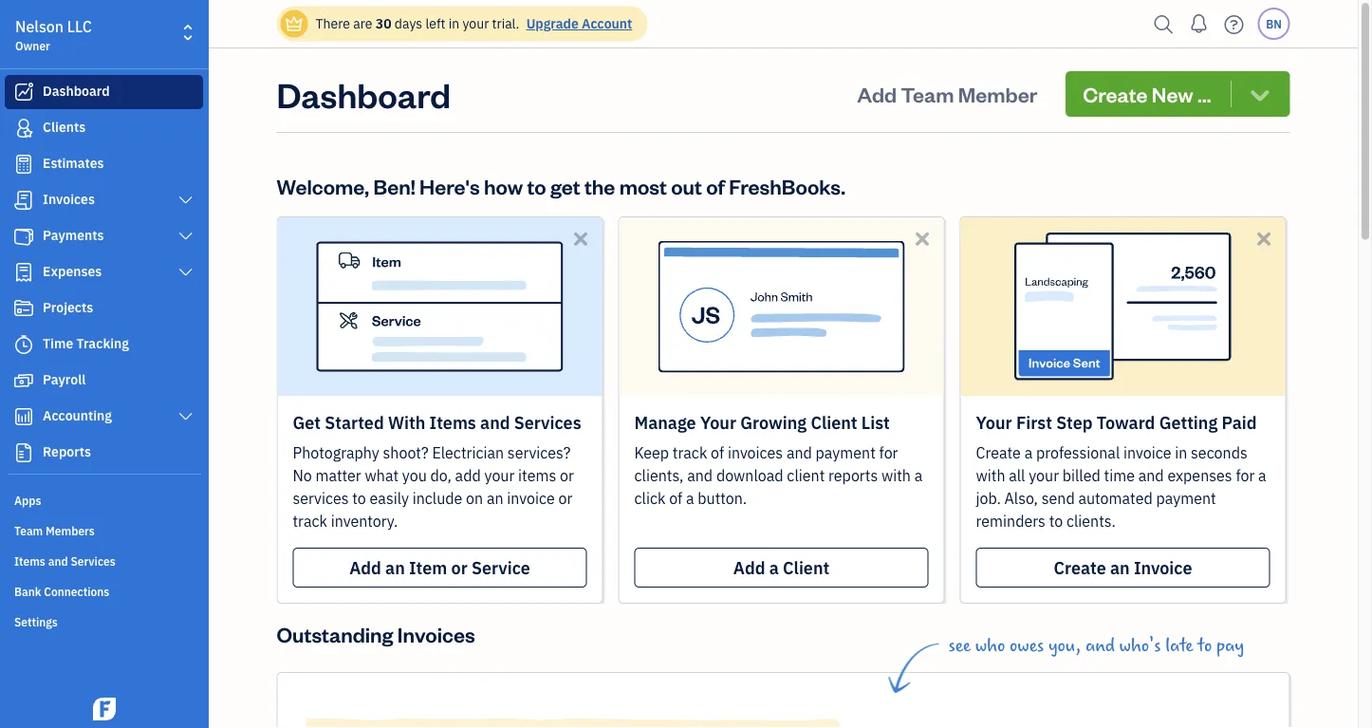 Task type: locate. For each thing, give the bounding box(es) containing it.
payment up the reports
[[816, 443, 876, 463]]

your left trial.
[[463, 15, 489, 32]]

or right items
[[560, 466, 574, 486]]

invoices
[[728, 443, 783, 463]]

2 chevron large down image from the top
[[177, 229, 195, 244]]

dismiss image for get started with items and services
[[570, 228, 592, 250]]

1 horizontal spatial invoice
[[1124, 443, 1172, 463]]

invoices up payments
[[43, 190, 95, 208]]

items up bank
[[14, 553, 45, 569]]

your left first
[[976, 411, 1012, 433]]

1 horizontal spatial items
[[430, 411, 476, 433]]

2 your from the left
[[976, 411, 1012, 433]]

2 horizontal spatial add
[[857, 80, 897, 107]]

out
[[671, 172, 702, 199]]

invoice
[[1124, 443, 1172, 463], [507, 488, 555, 508]]

items up 'electrician'
[[430, 411, 476, 433]]

to down send
[[1049, 511, 1063, 531]]

0 vertical spatial of
[[706, 172, 725, 199]]

report image
[[12, 443, 35, 462]]

reports
[[43, 443, 91, 460]]

0 horizontal spatial your
[[700, 411, 737, 433]]

0 horizontal spatial with
[[882, 466, 911, 486]]

an
[[487, 488, 504, 508], [385, 556, 405, 579], [1111, 556, 1130, 579]]

your
[[463, 15, 489, 32], [485, 466, 515, 486], [1029, 466, 1059, 486]]

and right you, on the right
[[1086, 635, 1115, 656]]

welcome,
[[277, 172, 369, 199]]

create up all
[[976, 443, 1021, 463]]

2 vertical spatial create
[[1054, 556, 1107, 579]]

1 dismiss image from the left
[[570, 228, 592, 250]]

0 horizontal spatial services
[[71, 553, 116, 569]]

items and services link
[[5, 546, 203, 574]]

0 horizontal spatial add
[[349, 556, 381, 579]]

chart image
[[12, 407, 35, 426]]

1 horizontal spatial for
[[1236, 466, 1255, 486]]

for inside your first step toward getting paid create a professional invoice in seconds with all your billed time and expenses for a job. also, send automated payment reminders to clients.
[[1236, 466, 1255, 486]]

services
[[514, 411, 581, 433], [71, 553, 116, 569]]

2 horizontal spatial an
[[1111, 556, 1130, 579]]

started
[[325, 411, 384, 433]]

services inside 'main' element
[[71, 553, 116, 569]]

of right click
[[669, 488, 683, 508]]

0 horizontal spatial track
[[293, 511, 327, 531]]

0 horizontal spatial invoices
[[43, 190, 95, 208]]

your right all
[[1029, 466, 1059, 486]]

your
[[700, 411, 737, 433], [976, 411, 1012, 433]]

1 vertical spatial in
[[1175, 443, 1188, 463]]

are
[[353, 15, 372, 32]]

and
[[480, 411, 510, 433], [787, 443, 812, 463], [687, 466, 713, 486], [1139, 466, 1164, 486], [48, 553, 68, 569], [1086, 635, 1115, 656]]

to left pay
[[1198, 635, 1212, 656]]

of right out
[[706, 172, 725, 199]]

1 horizontal spatial with
[[976, 466, 1006, 486]]

and right time
[[1139, 466, 1164, 486]]

with right the reports
[[882, 466, 911, 486]]

0 horizontal spatial team
[[14, 523, 43, 538]]

1 vertical spatial create
[[976, 443, 1021, 463]]

0 vertical spatial team
[[901, 80, 954, 107]]

track down 'services'
[[293, 511, 327, 531]]

or right the item
[[451, 556, 468, 579]]

freshbooks.
[[729, 172, 846, 199]]

0 horizontal spatial payment
[[816, 443, 876, 463]]

add inside button
[[857, 80, 897, 107]]

0 vertical spatial invoice
[[1124, 443, 1172, 463]]

services up bank connections link
[[71, 553, 116, 569]]

items
[[430, 411, 476, 433], [14, 553, 45, 569]]

your up "invoices"
[[700, 411, 737, 433]]

0 horizontal spatial dashboard
[[43, 82, 110, 100]]

to up inventory.
[[352, 488, 366, 508]]

trial.
[[492, 15, 520, 32]]

and inside 'get started with items and services photography shoot? electrician services? no matter what you do, add your items or services to easily include on an invoice or track inventory.'
[[480, 411, 510, 433]]

your inside your first step toward getting paid create a professional invoice in seconds with all your billed time and expenses for a job. also, send automated payment reminders to clients.
[[1029, 466, 1059, 486]]

payroll
[[43, 371, 86, 388]]

0 vertical spatial for
[[879, 443, 898, 463]]

owner
[[15, 38, 50, 53]]

1 vertical spatial chevron large down image
[[177, 409, 195, 424]]

invoices down add an item or service link
[[398, 620, 475, 647]]

add a client link
[[635, 548, 929, 588]]

an left the item
[[385, 556, 405, 579]]

clients
[[43, 118, 86, 136]]

0 vertical spatial create
[[1083, 80, 1148, 107]]

0 horizontal spatial an
[[385, 556, 405, 579]]

your right the add
[[485, 466, 515, 486]]

left
[[426, 15, 446, 32]]

invoice down items
[[507, 488, 555, 508]]

expenses
[[1168, 466, 1233, 486]]

30
[[376, 15, 392, 32]]

an right on
[[487, 488, 504, 508]]

to
[[527, 172, 546, 199], [352, 488, 366, 508], [1049, 511, 1063, 531], [1198, 635, 1212, 656]]

track inside 'get started with items and services photography shoot? electrician services? no matter what you do, add your items or services to easily include on an invoice or track inventory.'
[[293, 511, 327, 531]]

create new … button
[[1066, 71, 1290, 117]]

chevron large down image down invoices link
[[177, 229, 195, 244]]

0 vertical spatial in
[[449, 15, 460, 32]]

dismiss image
[[570, 228, 592, 250], [1253, 228, 1275, 250]]

chevron large down image for invoices
[[177, 193, 195, 208]]

chevron large down image
[[177, 193, 195, 208], [177, 229, 195, 244]]

0 vertical spatial chevron large down image
[[177, 265, 195, 280]]

create down clients.
[[1054, 556, 1107, 579]]

0 vertical spatial invoices
[[43, 190, 95, 208]]

bn button
[[1258, 8, 1290, 40]]

upgrade account link
[[523, 15, 632, 32]]

get started with items and services photography shoot? electrician services? no matter what you do, add your items or services to easily include on an invoice or track inventory.
[[293, 411, 581, 531]]

1 vertical spatial of
[[711, 443, 724, 463]]

invoice up time
[[1124, 443, 1172, 463]]

project image
[[12, 299, 35, 318]]

team inside button
[[901, 80, 954, 107]]

0 horizontal spatial invoice
[[507, 488, 555, 508]]

0 horizontal spatial dismiss image
[[570, 228, 592, 250]]

dashboard image
[[12, 83, 35, 102]]

of
[[706, 172, 725, 199], [711, 443, 724, 463], [669, 488, 683, 508]]

client image
[[12, 119, 35, 138]]

1 vertical spatial team
[[14, 523, 43, 538]]

1 your from the left
[[700, 411, 737, 433]]

add team member button
[[840, 71, 1055, 117]]

1 chevron large down image from the top
[[177, 193, 195, 208]]

send
[[1042, 488, 1075, 508]]

of left "invoices"
[[711, 443, 724, 463]]

and up client
[[787, 443, 812, 463]]

or down 'services?'
[[559, 488, 573, 508]]

item
[[409, 556, 447, 579]]

0 horizontal spatial for
[[879, 443, 898, 463]]

in right left
[[449, 15, 460, 32]]

new
[[1152, 80, 1194, 107]]

and up 'electrician'
[[480, 411, 510, 433]]

1 horizontal spatial dismiss image
[[1253, 228, 1275, 250]]

1 chevron large down image from the top
[[177, 265, 195, 280]]

add
[[455, 466, 481, 486]]

1 horizontal spatial an
[[487, 488, 504, 508]]

items inside 'main' element
[[14, 553, 45, 569]]

1 vertical spatial items
[[14, 553, 45, 569]]

add an item or service link
[[293, 548, 587, 588]]

reports
[[829, 466, 878, 486]]

easily
[[370, 488, 409, 508]]

track inside manage your growing client list keep track of invoices and payment for clients, and download client reports with a click of a button.
[[673, 443, 707, 463]]

to left the get
[[527, 172, 546, 199]]

0 vertical spatial chevron large down image
[[177, 193, 195, 208]]

0 vertical spatial items
[[430, 411, 476, 433]]

first
[[1016, 411, 1053, 433]]

services up 'services?'
[[514, 411, 581, 433]]

include
[[413, 488, 463, 508]]

1 horizontal spatial services
[[514, 411, 581, 433]]

chevron large down image up reports link
[[177, 409, 195, 424]]

list
[[862, 411, 890, 433]]

toward
[[1097, 411, 1156, 433]]

1 horizontal spatial track
[[673, 443, 707, 463]]

1 vertical spatial track
[[293, 511, 327, 531]]

and down the team members
[[48, 553, 68, 569]]

professional
[[1036, 443, 1120, 463]]

services?
[[508, 443, 571, 463]]

dashboard
[[277, 71, 451, 116], [43, 82, 110, 100]]

create left new
[[1083, 80, 1148, 107]]

0 vertical spatial payment
[[816, 443, 876, 463]]

payment image
[[12, 227, 35, 246]]

button.
[[698, 488, 747, 508]]

1 horizontal spatial payment
[[1157, 488, 1217, 508]]

client
[[811, 411, 858, 433], [783, 556, 830, 579]]

tracking
[[76, 335, 129, 352]]

to inside 'get started with items and services photography shoot? electrician services? no matter what you do, add your items or services to easily include on an invoice or track inventory.'
[[352, 488, 366, 508]]

outstanding invoices
[[277, 620, 475, 647]]

1 vertical spatial chevron large down image
[[177, 229, 195, 244]]

2 vertical spatial of
[[669, 488, 683, 508]]

invoices inside 'main' element
[[43, 190, 95, 208]]

with
[[388, 411, 426, 433]]

1 horizontal spatial team
[[901, 80, 954, 107]]

0 vertical spatial track
[[673, 443, 707, 463]]

invoice
[[1134, 556, 1193, 579]]

create inside dropdown button
[[1083, 80, 1148, 107]]

manage your growing client list keep track of invoices and payment for clients, and download client reports with a click of a button.
[[635, 411, 923, 508]]

create an invoice link
[[976, 548, 1270, 588]]

2 dismiss image from the left
[[1253, 228, 1275, 250]]

track right keep at the bottom left of the page
[[673, 443, 707, 463]]

chevron large down image
[[177, 265, 195, 280], [177, 409, 195, 424]]

see
[[949, 635, 971, 656]]

chevron large down image up payments link
[[177, 193, 195, 208]]

payment
[[816, 443, 876, 463], [1157, 488, 1217, 508]]

for down list
[[879, 443, 898, 463]]

bank connections
[[14, 584, 109, 599]]

chevron large down image for payments
[[177, 229, 195, 244]]

team down apps
[[14, 523, 43, 538]]

1 horizontal spatial invoices
[[398, 620, 475, 647]]

members
[[46, 523, 95, 538]]

1 vertical spatial payment
[[1157, 488, 1217, 508]]

0 horizontal spatial items
[[14, 553, 45, 569]]

payment down expenses
[[1157, 488, 1217, 508]]

1 vertical spatial client
[[783, 556, 830, 579]]

dashboard down are
[[277, 71, 451, 116]]

1 horizontal spatial add
[[734, 556, 765, 579]]

chevron large down image inside payments link
[[177, 229, 195, 244]]

chevron large down image for expenses
[[177, 265, 195, 280]]

step
[[1057, 411, 1093, 433]]

in up expenses
[[1175, 443, 1188, 463]]

the
[[585, 172, 615, 199]]

chevron large down image up projects link
[[177, 265, 195, 280]]

1 vertical spatial for
[[1236, 466, 1255, 486]]

invoice inside your first step toward getting paid create a professional invoice in seconds with all your billed time and expenses for a job. also, send automated payment reminders to clients.
[[1124, 443, 1172, 463]]

0 horizontal spatial in
[[449, 15, 460, 32]]

go to help image
[[1219, 10, 1250, 38]]

an left invoice
[[1111, 556, 1130, 579]]

client left list
[[811, 411, 858, 433]]

create
[[1083, 80, 1148, 107], [976, 443, 1021, 463], [1054, 556, 1107, 579]]

payroll link
[[5, 364, 203, 398]]

growing
[[741, 411, 807, 433]]

0 vertical spatial client
[[811, 411, 858, 433]]

chevrondown image
[[1247, 81, 1273, 107]]

settings
[[14, 614, 58, 629]]

1 horizontal spatial your
[[976, 411, 1012, 433]]

job.
[[976, 488, 1001, 508]]

to inside your first step toward getting paid create a professional invoice in seconds with all your billed time and expenses for a job. also, send automated payment reminders to clients.
[[1049, 511, 1063, 531]]

for down seconds at the right bottom of the page
[[1236, 466, 1255, 486]]

add for add a client
[[734, 556, 765, 579]]

1 with from the left
[[882, 466, 911, 486]]

expenses link
[[5, 255, 203, 289]]

dashboard up clients
[[43, 82, 110, 100]]

nelson
[[15, 17, 64, 37]]

team left member
[[901, 80, 954, 107]]

add a client
[[734, 556, 830, 579]]

and inside your first step toward getting paid create a professional invoice in seconds with all your billed time and expenses for a job. also, send automated payment reminders to clients.
[[1139, 466, 1164, 486]]

time tracking
[[43, 335, 129, 352]]

upgrade
[[526, 15, 579, 32]]

1 vertical spatial invoice
[[507, 488, 555, 508]]

dismiss image for your first step toward getting paid
[[1253, 228, 1275, 250]]

0 vertical spatial services
[[514, 411, 581, 433]]

with up the job.
[[976, 466, 1006, 486]]

create new …
[[1083, 80, 1212, 107]]

invoice image
[[12, 191, 35, 210]]

2 with from the left
[[976, 466, 1006, 486]]

settings link
[[5, 607, 203, 635]]

team
[[901, 80, 954, 107], [14, 523, 43, 538]]

add for add an item or service
[[349, 556, 381, 579]]

client down client
[[783, 556, 830, 579]]

1 vertical spatial services
[[71, 553, 116, 569]]

bank
[[14, 584, 41, 599]]

pay
[[1217, 635, 1245, 656]]

2 chevron large down image from the top
[[177, 409, 195, 424]]

1 horizontal spatial in
[[1175, 443, 1188, 463]]

manage
[[635, 411, 696, 433]]



Task type: vqa. For each thing, say whether or not it's contained in the screenshot.
"Late"
yes



Task type: describe. For each thing, give the bounding box(es) containing it.
create for create an invoice
[[1054, 556, 1107, 579]]

time
[[43, 335, 73, 352]]

money image
[[12, 371, 35, 390]]

see who owes you, and who's late to pay
[[949, 635, 1245, 656]]

projects link
[[5, 291, 203, 326]]

keep
[[635, 443, 669, 463]]

with inside manage your growing client list keep track of invoices and payment for clients, and download client reports with a click of a button.
[[882, 466, 911, 486]]

your first step toward getting paid create a professional invoice in seconds with all your billed time and expenses for a job. also, send automated payment reminders to clients.
[[976, 411, 1267, 531]]

freshbooks image
[[89, 698, 120, 720]]

2 vertical spatial or
[[451, 556, 468, 579]]

apps link
[[5, 485, 203, 514]]

expense image
[[12, 263, 35, 282]]

your inside your first step toward getting paid create a professional invoice in seconds with all your billed time and expenses for a job. also, send automated payment reminders to clients.
[[976, 411, 1012, 433]]

inventory.
[[331, 511, 398, 531]]

chevron large down image for accounting
[[177, 409, 195, 424]]

and up button.
[[687, 466, 713, 486]]

account
[[582, 15, 632, 32]]

your inside 'get started with items and services photography shoot? electrician services? no matter what you do, add your items or services to easily include on an invoice or track inventory.'
[[485, 466, 515, 486]]

how
[[484, 172, 523, 199]]

0 vertical spatial or
[[560, 466, 574, 486]]

in inside your first step toward getting paid create a professional invoice in seconds with all your billed time and expenses for a job. also, send automated payment reminders to clients.
[[1175, 443, 1188, 463]]

most
[[620, 172, 667, 199]]

notifications image
[[1184, 5, 1214, 43]]

what
[[365, 466, 399, 486]]

member
[[958, 80, 1038, 107]]

with inside your first step toward getting paid create a professional invoice in seconds with all your billed time and expenses for a job. also, send automated payment reminders to clients.
[[976, 466, 1006, 486]]

services
[[293, 488, 349, 508]]

who
[[976, 635, 1006, 656]]

an for get started with items and services
[[385, 556, 405, 579]]

getting
[[1160, 411, 1218, 433]]

who's
[[1120, 635, 1161, 656]]

create for create new …
[[1083, 80, 1148, 107]]

bn
[[1266, 16, 1282, 31]]

connections
[[44, 584, 109, 599]]

client inside manage your growing client list keep track of invoices and payment for clients, and download client reports with a click of a button.
[[811, 411, 858, 433]]

days
[[395, 15, 423, 32]]

invoices link
[[5, 183, 203, 217]]

add an item or service
[[349, 556, 530, 579]]

accounting link
[[5, 400, 203, 434]]

1 vertical spatial or
[[559, 488, 573, 508]]

add for add team member
[[857, 80, 897, 107]]

…
[[1198, 80, 1212, 107]]

automated
[[1079, 488, 1153, 508]]

seconds
[[1191, 443, 1248, 463]]

team inside 'main' element
[[14, 523, 43, 538]]

services inside 'get started with items and services photography shoot? electrician services? no matter what you do, add your items or services to easily include on an invoice or track inventory.'
[[514, 411, 581, 433]]

1 horizontal spatial dashboard
[[277, 71, 451, 116]]

ben!
[[373, 172, 415, 199]]

clients link
[[5, 111, 203, 145]]

payments link
[[5, 219, 203, 253]]

dashboard inside dashboard link
[[43, 82, 110, 100]]

an inside 'get started with items and services photography shoot? electrician services? no matter what you do, add your items or services to easily include on an invoice or track inventory.'
[[487, 488, 504, 508]]

invoice inside 'get started with items and services photography shoot? electrician services? no matter what you do, add your items or services to easily include on an invoice or track inventory.'
[[507, 488, 555, 508]]

reminders
[[976, 511, 1046, 531]]

an for your first step toward getting paid
[[1111, 556, 1130, 579]]

outstanding
[[277, 620, 393, 647]]

clients.
[[1067, 511, 1116, 531]]

also,
[[1005, 488, 1038, 508]]

payment inside manage your growing client list keep track of invoices and payment for clients, and download client reports with a click of a button.
[[816, 443, 876, 463]]

clients,
[[635, 466, 684, 486]]

download
[[717, 466, 784, 486]]

electrician
[[432, 443, 504, 463]]

client
[[787, 466, 825, 486]]

here's
[[420, 172, 480, 199]]

nelson llc owner
[[15, 17, 92, 53]]

client inside add a client link
[[783, 556, 830, 579]]

do,
[[431, 466, 452, 486]]

late
[[1166, 635, 1194, 656]]

click
[[635, 488, 666, 508]]

create inside your first step toward getting paid create a professional invoice in seconds with all your billed time and expenses for a job. also, send automated payment reminders to clients.
[[976, 443, 1021, 463]]

billed
[[1063, 466, 1101, 486]]

your inside manage your growing client list keep track of invoices and payment for clients, and download client reports with a click of a button.
[[700, 411, 737, 433]]

items
[[518, 466, 556, 486]]

main element
[[0, 0, 256, 728]]

search image
[[1149, 10, 1179, 38]]

team members link
[[5, 515, 203, 544]]

for inside manage your growing client list keep track of invoices and payment for clients, and download client reports with a click of a button.
[[879, 443, 898, 463]]

all
[[1009, 466, 1026, 486]]

create an invoice
[[1054, 556, 1193, 579]]

crown image
[[284, 14, 304, 34]]

on
[[466, 488, 483, 508]]

items inside 'get started with items and services photography shoot? electrician services? no matter what you do, add your items or services to easily include on an invoice or track inventory.'
[[430, 411, 476, 433]]

llc
[[67, 17, 92, 37]]

payments
[[43, 226, 104, 244]]

accounting
[[43, 407, 112, 424]]

shoot?
[[383, 443, 429, 463]]

projects
[[43, 299, 93, 316]]

and inside 'main' element
[[48, 553, 68, 569]]

timer image
[[12, 335, 35, 354]]

no
[[293, 466, 312, 486]]

dismiss image
[[912, 228, 934, 250]]

apps
[[14, 493, 41, 508]]

expenses
[[43, 262, 102, 280]]

dashboard link
[[5, 75, 203, 109]]

items and services
[[14, 553, 116, 569]]

get
[[550, 172, 581, 199]]

there
[[316, 15, 350, 32]]

payment inside your first step toward getting paid create a professional invoice in seconds with all your billed time and expenses for a job. also, send automated payment reminders to clients.
[[1157, 488, 1217, 508]]

add team member
[[857, 80, 1038, 107]]

team members
[[14, 523, 95, 538]]

service
[[472, 556, 530, 579]]

get
[[293, 411, 321, 433]]

1 vertical spatial invoices
[[398, 620, 475, 647]]

you
[[402, 466, 427, 486]]

estimate image
[[12, 155, 35, 174]]

photography
[[293, 443, 379, 463]]



